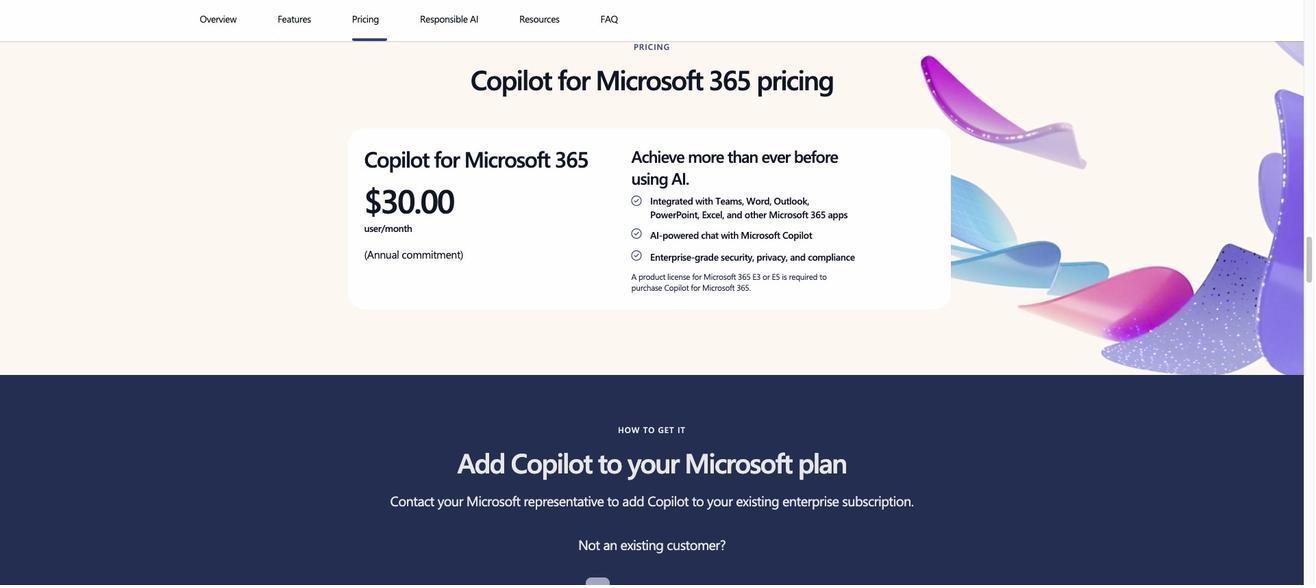 Task type: locate. For each thing, give the bounding box(es) containing it.
achieve more than ever before using ai.
[[631, 146, 838, 189]]

0 vertical spatial for
[[558, 61, 589, 98]]

copilot
[[470, 61, 551, 98], [364, 144, 429, 174], [511, 445, 592, 481]]

plan
[[798, 445, 846, 481]]

for
[[558, 61, 589, 98], [434, 144, 459, 174]]

1 horizontal spatial for
[[558, 61, 589, 98]]

0 vertical spatial copilot
[[470, 61, 551, 98]]

to
[[598, 445, 621, 481]]

1 vertical spatial copilot
[[364, 144, 429, 174]]

1 vertical spatial for
[[434, 144, 459, 174]]

copilot for copilot for microsoft 365 $30.00 user/month
[[364, 144, 429, 174]]

(annual
[[364, 248, 399, 262]]

microsoft for 365
[[464, 144, 550, 174]]

(annual commitment)
[[364, 248, 463, 262]]

for inside copilot for microsoft 365 $30.00 user/month
[[434, 144, 459, 174]]

0 vertical spatial microsoft
[[596, 61, 703, 98]]

achieve more than ever before using ai. list
[[631, 146, 934, 294]]

pricing image
[[352, 38, 387, 41]]

0 horizontal spatial for
[[434, 144, 459, 174]]

customer?
[[667, 536, 726, 555]]

not
[[578, 536, 600, 555]]

1 vertical spatial microsoft
[[464, 144, 550, 174]]

microsoft
[[596, 61, 703, 98], [464, 144, 550, 174], [685, 445, 792, 481]]

existing
[[620, 536, 664, 555]]

microsoft for 365 pricing
[[596, 61, 703, 98]]

ai.
[[671, 167, 689, 189]]

copilot inside copilot for microsoft 365 $30.00 user/month
[[364, 144, 429, 174]]

microsoft inside copilot for microsoft 365 $30.00 user/month
[[464, 144, 550, 174]]

add copilot to your microsoft plan
[[457, 445, 846, 481]]

2 vertical spatial microsoft
[[685, 445, 792, 481]]

achieve
[[631, 146, 684, 167]]



Task type: describe. For each thing, give the bounding box(es) containing it.
add
[[457, 445, 505, 481]]

365 pricing
[[709, 61, 833, 98]]

an
[[603, 536, 617, 555]]

not an existing customer?
[[578, 536, 726, 555]]

for for copilot for microsoft 365 $30.00 user/month
[[434, 144, 459, 174]]

ever
[[762, 146, 790, 167]]

$30.00
[[364, 178, 454, 222]]

365
[[555, 144, 588, 174]]

copilot for copilot for microsoft 365 pricing
[[470, 61, 551, 98]]

your
[[628, 445, 679, 481]]

commitment)
[[402, 248, 463, 262]]

2 vertical spatial copilot
[[511, 445, 592, 481]]

for for copilot for microsoft 365 pricing
[[558, 61, 589, 98]]

more
[[688, 146, 724, 167]]

before
[[794, 146, 838, 167]]

using
[[631, 167, 668, 189]]

user/month
[[364, 222, 412, 235]]

copilot for microsoft 365 pricing
[[470, 61, 833, 98]]

than
[[727, 146, 758, 167]]

copilot for microsoft 365 $30.00 user/month
[[364, 144, 588, 235]]



Task type: vqa. For each thing, say whether or not it's contained in the screenshot.
$30.00
yes



